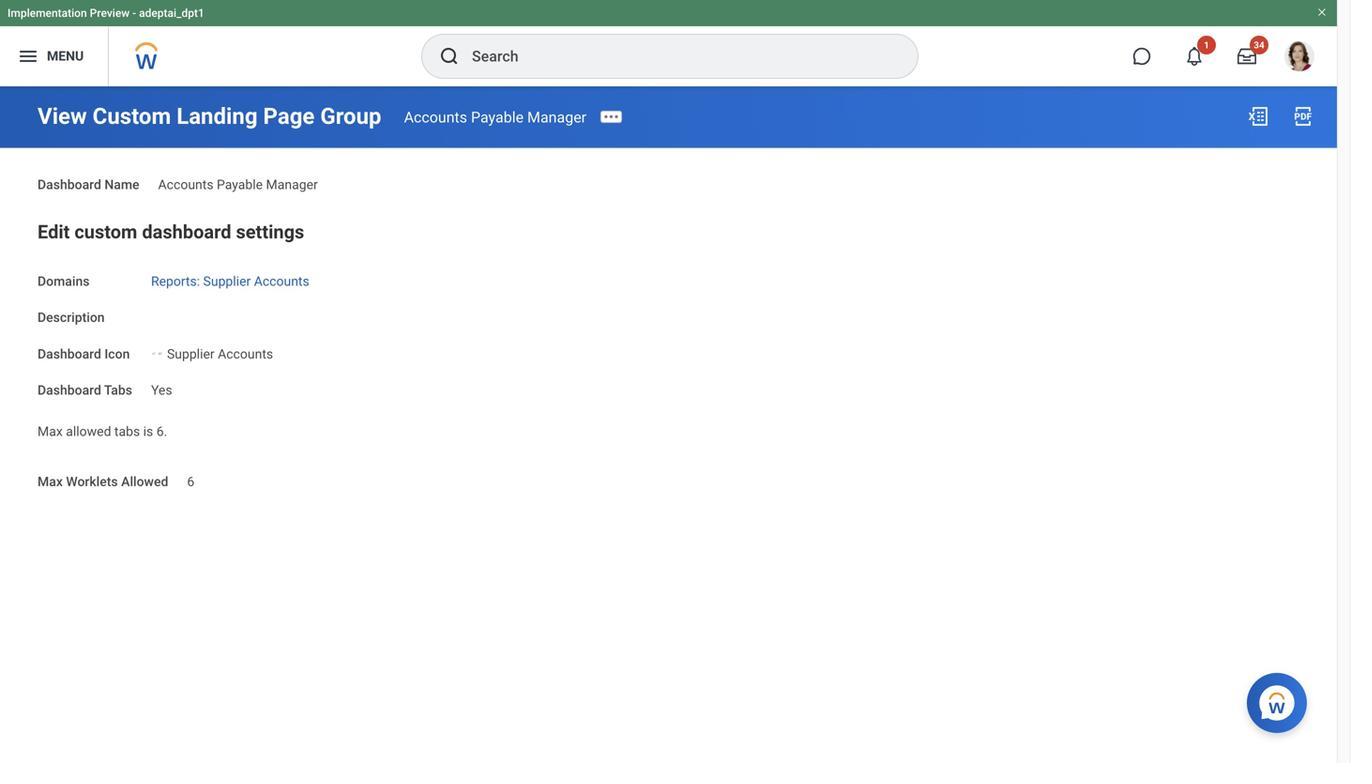 Task type: locate. For each thing, give the bounding box(es) containing it.
1 vertical spatial manager
[[266, 177, 318, 192]]

reports: supplier accounts
[[151, 273, 309, 289]]

accounts payable manager
[[404, 108, 587, 126], [158, 177, 318, 192]]

dashboard
[[38, 177, 101, 192], [38, 346, 101, 362], [38, 383, 101, 398]]

max left 'worklets'
[[38, 474, 63, 490]]

reports:
[[151, 273, 200, 289]]

inbox large image
[[1238, 47, 1257, 66]]

close environment banner image
[[1317, 7, 1328, 18]]

justify image
[[17, 45, 39, 68]]

supplier accounts
[[167, 346, 273, 362]]

group
[[320, 103, 382, 130]]

supplier
[[203, 273, 251, 289], [167, 346, 215, 362]]

search image
[[438, 45, 461, 68]]

accounts payable manager up the settings
[[158, 177, 318, 192]]

0 vertical spatial payable
[[471, 108, 524, 126]]

2 vertical spatial dashboard
[[38, 383, 101, 398]]

1 horizontal spatial payable
[[471, 108, 524, 126]]

allowed
[[66, 424, 111, 439]]

tabs
[[114, 424, 140, 439]]

1 dashboard from the top
[[38, 177, 101, 192]]

0 vertical spatial dashboard
[[38, 177, 101, 192]]

0 horizontal spatial manager
[[266, 177, 318, 192]]

supplier right reports:
[[203, 273, 251, 289]]

max for max worklets allowed
[[38, 474, 63, 490]]

accounts payable manager down search image
[[404, 108, 587, 126]]

dashboard for dashboard icon
[[38, 346, 101, 362]]

0 horizontal spatial payable
[[217, 177, 263, 192]]

implementation
[[8, 7, 87, 20]]

dashboard for dashboard name
[[38, 177, 101, 192]]

dashboard down dashboard icon
[[38, 383, 101, 398]]

settings
[[236, 221, 304, 243]]

1 horizontal spatial accounts payable manager
[[404, 108, 587, 126]]

manager
[[528, 108, 587, 126], [266, 177, 318, 192]]

1 vertical spatial supplier
[[167, 346, 215, 362]]

2 dashboard from the top
[[38, 346, 101, 362]]

accounts payable manager for dashboard name element
[[158, 177, 318, 192]]

0 horizontal spatial accounts payable manager
[[158, 177, 318, 192]]

0 vertical spatial accounts payable manager
[[404, 108, 587, 126]]

landing
[[177, 103, 258, 130]]

34 button
[[1227, 36, 1269, 77]]

payable
[[471, 108, 524, 126], [217, 177, 263, 192]]

3 dashboard from the top
[[38, 383, 101, 398]]

max left allowed
[[38, 424, 63, 439]]

2 max from the top
[[38, 474, 63, 490]]

accounts up 'dashboard'
[[158, 177, 214, 192]]

payable for accounts payable manager link
[[471, 108, 524, 126]]

payable inside dashboard name element
[[217, 177, 263, 192]]

page
[[263, 103, 315, 130]]

manager for accounts payable manager link
[[528, 108, 587, 126]]

max allowed tabs is 6.
[[38, 424, 167, 439]]

1 vertical spatial dashboard
[[38, 346, 101, 362]]

export to excel image
[[1247, 105, 1270, 128]]

0 vertical spatial max
[[38, 424, 63, 439]]

menu
[[47, 48, 84, 64]]

dashboard up edit
[[38, 177, 101, 192]]

preview
[[90, 7, 130, 20]]

1 vertical spatial payable
[[217, 177, 263, 192]]

1 vertical spatial accounts payable manager
[[158, 177, 318, 192]]

dashboard for dashboard tabs
[[38, 383, 101, 398]]

accounts inside dashboard name element
[[158, 177, 214, 192]]

accounts
[[404, 108, 467, 126], [158, 177, 214, 192], [254, 273, 309, 289], [218, 346, 273, 362]]

dashboard tabs
[[38, 383, 132, 398]]

description
[[38, 310, 105, 325]]

max
[[38, 424, 63, 439], [38, 474, 63, 490]]

1 max from the top
[[38, 424, 63, 439]]

1 vertical spatial max
[[38, 474, 63, 490]]

1 horizontal spatial manager
[[528, 108, 587, 126]]

dashboard down description
[[38, 346, 101, 362]]

icon
[[104, 346, 130, 362]]

manager inside dashboard name element
[[266, 177, 318, 192]]

0 vertical spatial manager
[[528, 108, 587, 126]]

supplier right dashboard icon
[[167, 346, 215, 362]]

-
[[132, 7, 136, 20]]

edit custom dashboard settings
[[38, 221, 304, 243]]

6
[[187, 474, 195, 490]]



Task type: describe. For each thing, give the bounding box(es) containing it.
dashboard name element
[[158, 166, 318, 194]]

tabs
[[104, 383, 132, 398]]

view custom landing page group
[[38, 103, 382, 130]]

payable for dashboard name element
[[217, 177, 263, 192]]

max for max allowed tabs is 6.
[[38, 424, 63, 439]]

menu button
[[0, 26, 108, 86]]

reports: supplier accounts link
[[151, 270, 309, 289]]

max worklets allowed
[[38, 474, 168, 490]]

menu banner
[[0, 0, 1338, 86]]

accounts payable manager for accounts payable manager link
[[404, 108, 587, 126]]

max worklets allowed element
[[187, 463, 195, 491]]

dashboard
[[142, 221, 231, 243]]

accounts down search image
[[404, 108, 467, 126]]

edit custom dashboard settings button
[[38, 221, 304, 243]]

view custom landing page group main content
[[0, 86, 1338, 509]]

1 button
[[1174, 36, 1216, 77]]

view
[[38, 103, 87, 130]]

yes
[[151, 383, 172, 398]]

edit custom dashboard settings group
[[38, 217, 1300, 492]]

6.
[[157, 424, 167, 439]]

manager for dashboard name element
[[266, 177, 318, 192]]

accounts down reports: supplier accounts
[[218, 346, 273, 362]]

supplier accounts element
[[167, 342, 273, 362]]

dashboard icon
[[38, 346, 130, 362]]

allowed
[[121, 474, 168, 490]]

34
[[1254, 39, 1265, 51]]

is
[[143, 424, 153, 439]]

implementation preview -   adeptai_dpt1
[[8, 7, 204, 20]]

profile logan mcneil image
[[1285, 41, 1315, 75]]

Search Workday  search field
[[472, 36, 879, 77]]

custom
[[93, 103, 171, 130]]

dashboard tabs element
[[151, 371, 172, 399]]

accounts down the settings
[[254, 273, 309, 289]]

worklets
[[66, 474, 118, 490]]

dashboard icon image
[[151, 346, 163, 361]]

name
[[104, 177, 139, 192]]

accounts payable manager link
[[404, 108, 587, 126]]

dashboard name
[[38, 177, 139, 192]]

edit
[[38, 221, 70, 243]]

domains
[[38, 273, 90, 289]]

view printable version (pdf) image
[[1292, 105, 1315, 128]]

notifications large image
[[1185, 47, 1204, 66]]

adeptai_dpt1
[[139, 7, 204, 20]]

custom
[[75, 221, 137, 243]]

0 vertical spatial supplier
[[203, 273, 251, 289]]

1
[[1204, 39, 1210, 51]]



Task type: vqa. For each thing, say whether or not it's contained in the screenshot.
bottommost Manager
yes



